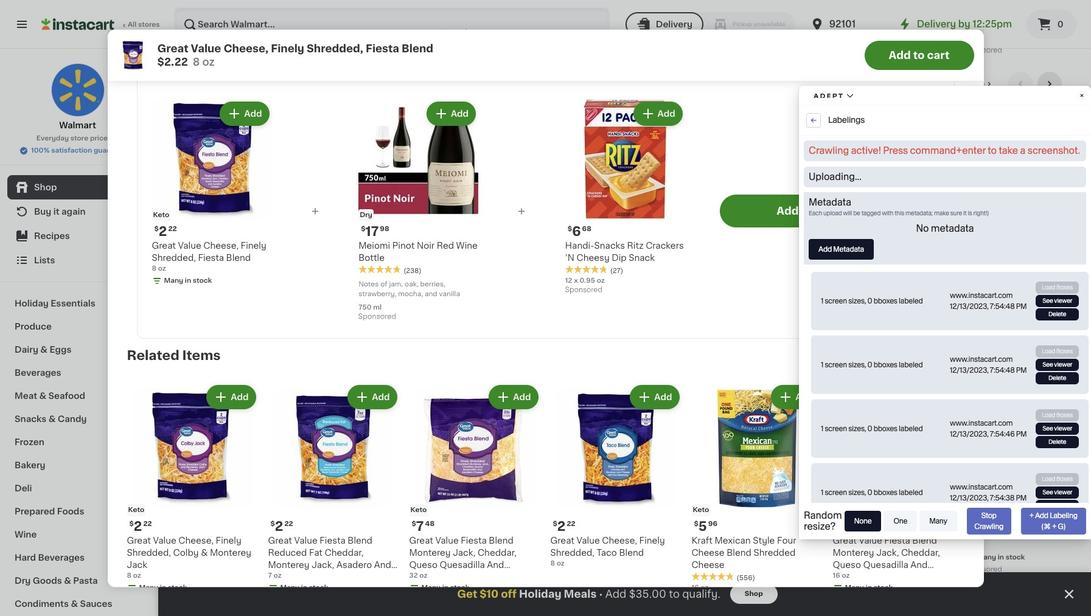 Task type: vqa. For each thing, say whether or not it's contained in the screenshot.
$ 7 99 associated with Starbucks Hazelnut Latte Non-Dairy Creamer
no



Task type: locate. For each thing, give the bounding box(es) containing it.
great value fiesta blend monterey jack, cheddar, queso quesadilla and asadero finely shredded cheese for 3
[[833, 524, 941, 581]]

breast inside freshness guaranteed chicken breast tenderloins $3.94 / lb about 2.8 lb / package
[[332, 507, 360, 515]]

2 horizontal spatial 16 oz
[[966, 288, 983, 295]]

delivery by 12:25pm link
[[898, 17, 1013, 32]]

0 horizontal spatial wine
[[15, 531, 37, 540]]

1 horizontal spatial 6
[[637, 478, 646, 491]]

lists
[[34, 256, 55, 265]]

monterey down pound on the bottom left of page
[[210, 536, 252, 544]]

great inside great value cheese, finely shredded, mozzarella
[[742, 240, 766, 249]]

$ 11 03
[[297, 478, 323, 491]]

None search field
[[174, 7, 610, 41]]

1 vertical spatial boneless
[[183, 539, 222, 547]]

about down $2.67
[[183, 560, 203, 567]]

great value fiesta blend monterey jack, cheddar, queso quesadilla and asadero finely shredded cheese for 7
[[410, 524, 517, 581]]

sponsored badge image
[[966, 47, 1002, 54], [566, 274, 602, 281], [966, 298, 1002, 305], [359, 301, 396, 308], [518, 542, 555, 549], [966, 567, 1002, 574]]

style inside 2 great value colby & monterey jack deli style sliced cheese
[[854, 265, 876, 273]]

jack left $2.67
[[127, 548, 147, 557]]

1 horizontal spatial $ 7 48
[[632, 224, 655, 237]]

0 horizontal spatial (556)
[[563, 279, 582, 285]]

of
[[381, 268, 388, 275]]

11 left 67
[[190, 478, 201, 491]]

0 vertical spatial less
[[986, 519, 1006, 527]]

0 vertical spatial 48
[[646, 224, 655, 231]]

dry down hard
[[15, 577, 31, 586]]

12 for $
[[966, 543, 973, 549]]

6 inside item carousel 'region'
[[637, 478, 646, 491]]

everyday store prices link
[[36, 134, 119, 144]]

lb inside freshness guaranteed fresh chicken drumsticks 5 lb
[[748, 530, 754, 537]]

add inside 'button'
[[777, 193, 799, 203]]

0 vertical spatial 6
[[573, 212, 581, 225]]

add to cart button
[[865, 40, 975, 69]]

deli
[[920, 252, 937, 261], [15, 485, 32, 493]]

finely inside great value cheese, finely shredded, mozzarella
[[742, 252, 768, 261]]

1 view all (50+) from the top
[[927, 80, 986, 88]]

3 /pkg (est.) from the left
[[887, 477, 937, 487]]

98 inside $ 3 98
[[850, 508, 859, 515]]

1 11 from the left
[[190, 478, 201, 491]]

item carousel region containing cheese
[[183, 72, 1068, 316]]

great value cheese, finely shredded, fiesta blend $2.22 8 oz
[[157, 43, 434, 66]]

67
[[202, 479, 211, 485]]

(est.) for foster farms fresh & natural 3 boneless & skinless chicken breast fillets
[[911, 477, 937, 487]]

16 oz down the 2%
[[966, 288, 983, 295]]

fresh for lb
[[742, 507, 766, 515]]

all for 3
[[950, 80, 960, 88]]

jennie- inside $ 13 jennie-o turkey, ground, 93%/7%
[[518, 495, 551, 503]]

farms down $11.78 per package (estimated) element
[[883, 495, 909, 503]]

5 down 'drumsticks'
[[742, 530, 746, 537]]

chicken inside freshness guaranteed fresh chicken drumsticks 5 lb
[[768, 507, 803, 515]]

fresh inside freshness guaranteed fresh chicken drumsticks 5 lb
[[742, 507, 766, 515]]

family up 4.37
[[217, 551, 246, 559]]

freshness inside freshness guaranteed chicken breast tenderloins $3.94 / lb about 2.8 lb / package
[[295, 495, 339, 503]]

all for 4
[[950, 334, 960, 342]]

natural left the no at the right
[[630, 507, 661, 515]]

1 horizontal spatial (556)
[[737, 562, 756, 569]]

4 /pkg from the left
[[887, 477, 908, 487]]

package down pack
[[233, 560, 262, 567]]

package inside $2.67 / lb about 4.37 lb / package
[[233, 560, 262, 567]]

(50+)
[[962, 80, 986, 88], [962, 334, 986, 342]]

1 farms from the left
[[660, 495, 686, 503]]

freshness for breast
[[295, 495, 339, 503]]

1 /pkg (est.) from the left
[[328, 477, 378, 487]]

98 right the 17
[[380, 213, 390, 219]]

/pkg for foster farms fresh & natural 3 boneless & skinless chicken breast fillets
[[887, 477, 908, 487]]

blend inside great value cheese, finely shredded, taco blend 8 oz
[[620, 536, 644, 544]]

0 horizontal spatial turkey
[[406, 507, 435, 515]]

48 right ritz
[[646, 224, 655, 231]]

great value fiesta blend reduced fat cheddar, monterey jack, asadero and queso quesadilla finely shredded cheese
[[268, 524, 392, 581]]

foster inside foster farms fresh & natural no antibiotics chicken thighs
[[630, 495, 657, 503]]

1 view all (50+) button from the top
[[922, 72, 999, 96]]

sponsored badge image down 'ml'
[[359, 301, 396, 308]]

kraft inside "kraft mexican style four cheese blend shredded cheese (556)"
[[518, 240, 539, 249]]

quesadilla down 2.8
[[299, 560, 344, 569]]

1 vertical spatial view all (50+)
[[927, 334, 986, 342]]

$5.96 element
[[518, 223, 620, 238]]

add inside button
[[890, 50, 912, 60]]

value inside 2 great value colby & monterey jack deli style sliced cheese
[[880, 240, 903, 249]]

2 horizontal spatial /pkg (est.)
[[887, 477, 937, 487]]

add inside get $10 off holiday meals • add $35.00 to qualify.
[[606, 590, 627, 600]]

shop right qualify.
[[745, 591, 764, 598]]

x for 4
[[189, 23, 193, 30]]

7 oz
[[268, 560, 282, 566]]

boneless for 4.7
[[183, 539, 222, 547]]

2 view all (50+) button from the top
[[922, 326, 999, 350]]

1 horizontal spatial 11
[[301, 478, 313, 491]]

breast down $11.03 per package (estimated) element
[[332, 507, 360, 515]]

& left sauces
[[71, 600, 78, 609]]

58%
[[966, 519, 984, 527]]

$ inside $ 11 03
[[297, 479, 301, 485]]

guaranteed for freshness guaranteed chicken breast tenderloins $3.94 / lb about 2.8 lb / package
[[341, 495, 391, 503]]

1 (est.) from the left
[[240, 477, 266, 487]]

and
[[677, 277, 694, 285], [374, 548, 392, 557], [487, 548, 505, 557], [911, 548, 928, 557]]

guaranteed up pound on the bottom left of page
[[229, 514, 280, 523]]

1 horizontal spatial jennie-
[[518, 495, 551, 503]]

jam,
[[389, 268, 403, 275]]

oz inside great value cheese, finely shredded, fiesta blend $2.22 8 oz
[[202, 57, 215, 66]]

breast up $4.97
[[854, 531, 882, 540]]

package inside freshness guaranteed chicken breast tenderloins $3.94 / lb about 2.8 lb / package
[[341, 540, 370, 547]]

2 natural from the left
[[854, 507, 885, 515]]

2 horizontal spatial 7
[[637, 224, 645, 237]]

delivery for delivery by 12:25pm
[[918, 19, 957, 29]]

o inside $ 13 jennie-o turkey, ground, 93%/7%
[[551, 495, 559, 503]]

1 vertical spatial (50+)
[[962, 334, 986, 342]]

1 vertical spatial beverages
[[38, 554, 85, 563]]

product group containing 17
[[359, 86, 479, 311]]

1 vertical spatial (556)
[[737, 562, 756, 569]]

1 18 from the left
[[742, 23, 749, 30]]

oz inside jennie-o fresh ground turkey 16 oz
[[415, 518, 423, 525]]

monterey
[[657, 252, 698, 261], [854, 252, 895, 261], [210, 536, 252, 544], [410, 536, 451, 544], [833, 536, 875, 544], [268, 548, 310, 557]]

1 vertical spatial 7
[[416, 507, 424, 520]]

r.w.
[[966, 240, 984, 249]]

condiments & sauces
[[15, 600, 112, 609]]

0 horizontal spatial o
[[439, 495, 447, 503]]

1 vertical spatial jack
[[127, 548, 147, 557]]

farms for 3
[[883, 495, 909, 503]]

go
[[999, 252, 1011, 261]]

1 jennie- from the left
[[406, 495, 439, 503]]

1 (104) from the left
[[787, 13, 804, 20]]

$11.03 per package (estimated) element
[[295, 477, 397, 493]]

1 (50+) from the top
[[962, 80, 986, 88]]

0 horizontal spatial (438)
[[563, 13, 582, 20]]

/pkg (est.) for 11
[[328, 477, 378, 487]]

buy it again
[[34, 208, 86, 216]]

8 inside great value cheese, finely shredded, taco blend 8 oz
[[551, 548, 555, 554]]

sponsored badge image for 13
[[518, 542, 555, 549]]

guaranteed for freshness guaranteed fresh chicken drumsticks 5 lb
[[788, 495, 839, 503]]

2 /pkg (est.) from the left
[[660, 477, 711, 487]]

48 down 4 72 at left
[[425, 508, 435, 515]]

asadero
[[630, 289, 666, 297], [337, 548, 372, 557], [410, 560, 445, 569], [833, 560, 869, 569]]

0 horizontal spatial 7
[[268, 560, 272, 566]]

1 vertical spatial x
[[574, 264, 578, 271]]

boneless inside foster farms fresh & natural 3 boneless & skinless chicken breast fillets
[[895, 507, 934, 515]]

package
[[341, 540, 370, 547], [679, 552, 708, 559], [904, 552, 933, 559], [233, 560, 262, 567]]

98 up skinless
[[850, 508, 859, 515]]

buy it again link
[[7, 200, 148, 224]]

98 inside $ 17 98
[[380, 213, 390, 219]]

5 for kraft mexican style four cheese blend shredded cheese
[[699, 507, 708, 520]]

jack up sliced
[[897, 252, 918, 261]]

1 view from the top
[[927, 80, 948, 88]]

foods
[[57, 508, 84, 516]]

42.72
[[406, 11, 425, 18]]

12 down 58%
[[966, 543, 973, 549]]

to right $35.00
[[669, 590, 680, 600]]

1 horizontal spatial x
[[574, 264, 578, 271]]

1 horizontal spatial 98
[[850, 508, 859, 515]]

wine
[[457, 228, 478, 237], [15, 531, 37, 540]]

5 left 96
[[699, 507, 708, 520]]

in inside "23 oz many in stock"
[[887, 35, 893, 42]]

1 horizontal spatial foster
[[854, 495, 881, 503]]

1 natural from the left
[[630, 507, 661, 515]]

1 (438) from the left
[[563, 13, 582, 20]]

12 left 0.95
[[566, 264, 573, 271]]

four
[[295, 252, 314, 261], [518, 252, 537, 261], [778, 524, 797, 532]]

quesadilla down 'snack'
[[630, 277, 675, 285]]

(est.) inside $11.03 per package (estimated) element
[[352, 477, 378, 487]]

foster inside foster farms fresh & natural 3 boneless & skinless chicken breast fillets
[[854, 495, 881, 503]]

(19)
[[899, 533, 911, 540]]

/pkg up $12.98
[[216, 477, 237, 487]]

frozen link
[[7, 431, 148, 454]]

11 for $ 11 67 /pkg (est.) $12.98
[[190, 478, 201, 491]]

1 horizontal spatial snacks
[[595, 228, 625, 237]]

& inside 2 great value colby & monterey jack deli style sliced cheese
[[933, 240, 940, 249]]

kraft mexican style four cheese blend shredded cheese down 96
[[692, 524, 797, 557]]

0 vertical spatial dry
[[360, 199, 373, 205]]

1 horizontal spatial delivery
[[918, 19, 957, 29]]

& down 'bacon'
[[1024, 519, 1031, 527]]

farms inside foster farms fresh & natural no antibiotics chicken thighs
[[660, 495, 686, 503]]

0 horizontal spatial 12
[[566, 264, 573, 271]]

everyday store prices
[[36, 135, 112, 142]]

bottle
[[359, 241, 385, 249]]

cheddar, for 7 oz
[[325, 536, 364, 544]]

fresh for antibiotics
[[688, 495, 712, 503]]

item carousel region containing 2
[[110, 365, 982, 588]]

2 2 22 from the left
[[558, 507, 576, 520]]

97
[[758, 479, 767, 485]]

0 vertical spatial beverages
[[15, 369, 61, 378]]

$ 7 48 down 4 72 at left
[[412, 507, 435, 520]]

package right 2.8
[[341, 540, 370, 547]]

view
[[927, 80, 948, 88], [927, 334, 948, 342]]

0 horizontal spatial foster
[[630, 495, 657, 503]]

get $10 off holiday meals • add $35.00 to qualify.
[[457, 590, 721, 600]]

holiday
[[15, 300, 49, 308], [520, 590, 562, 600]]

family
[[1026, 240, 1054, 249], [217, 551, 246, 559]]

16 down the 2%
[[966, 288, 973, 295]]

breast inside foster farms fresh & natural 3 boneless & skinless chicken breast fillets
[[854, 531, 882, 540]]

1 horizontal spatial family
[[1026, 240, 1054, 249]]

2 23 from the left
[[854, 23, 862, 30]]

chicken
[[295, 507, 330, 515], [768, 507, 803, 515], [630, 519, 665, 527], [891, 519, 926, 527], [224, 539, 259, 547]]

view all (50+) for 3
[[927, 80, 986, 88]]

style down 'handi-'
[[580, 240, 602, 249]]

package inside $2.84 / lb about 2.19 lb / package
[[679, 552, 708, 559]]

/pkg up foster farms fresh & natural 3 boneless & skinless chicken breast fillets
[[887, 477, 908, 487]]

sponsored badge image down ground,
[[518, 542, 555, 549]]

2 18 from the left
[[966, 23, 973, 30]]

foster farms fresh & natural 3 boneless & skinless chicken breast fillets
[[854, 495, 944, 540]]

natural for no
[[630, 507, 661, 515]]

in
[[439, 23, 446, 30], [887, 35, 893, 42], [999, 35, 1005, 42], [185, 264, 191, 271], [439, 288, 446, 295], [775, 288, 781, 295], [887, 288, 893, 295], [439, 530, 446, 537], [551, 530, 558, 537], [999, 555, 1005, 562], [160, 572, 166, 579], [301, 572, 308, 579], [443, 572, 449, 579], [867, 572, 873, 579]]

bakery link
[[7, 454, 148, 477]]

queso inside great value fiesta blend reduced fat cheddar, monterey jack, asadero and queso quesadilla finely shredded cheese
[[268, 560, 297, 569]]

fresh for boneless
[[912, 495, 935, 503]]

fat up (291)
[[1009, 519, 1022, 527]]

deli down bakery
[[15, 485, 32, 493]]

monterey down reduced
[[268, 548, 310, 557]]

to right 4.7
[[197, 526, 206, 535]]

0 vertical spatial snacks
[[595, 228, 625, 237]]

oz inside great value cheese, finely shredded, taco blend 8 oz
[[557, 548, 565, 554]]

(est.) for freshness guaranteed chicken breast tenderloins
[[352, 477, 378, 487]]

1 vertical spatial dry
[[15, 577, 31, 586]]

slices
[[406, 252, 432, 261]]

natural for 3
[[854, 507, 885, 515]]

freshness for chicken
[[742, 495, 786, 503]]

8
[[193, 57, 200, 66], [152, 252, 157, 259], [183, 276, 187, 283], [551, 548, 555, 554], [127, 560, 132, 566]]

1 vertical spatial all
[[802, 193, 815, 203]]

2 vertical spatial 5
[[742, 530, 746, 537]]

2 horizontal spatial 5
[[749, 478, 757, 491]]

berries,
[[421, 268, 446, 275]]

product group
[[966, 0, 1068, 57], [152, 86, 272, 275], [359, 86, 479, 311], [566, 86, 686, 284], [183, 116, 285, 299], [295, 116, 397, 311], [406, 116, 508, 299], [518, 116, 620, 308], [630, 116, 732, 310], [742, 116, 844, 299], [854, 116, 956, 299], [966, 116, 1068, 308], [127, 370, 259, 583], [268, 370, 400, 583], [410, 370, 541, 583], [551, 370, 682, 556], [692, 370, 824, 580], [833, 370, 965, 583], [183, 370, 285, 568], [295, 370, 397, 549], [406, 370, 508, 541], [518, 370, 620, 552], [630, 370, 732, 561], [742, 370, 844, 539], [854, 370, 956, 561], [966, 370, 1068, 577]]

view all (50+) for 4
[[927, 334, 986, 342]]

16 oz for 5
[[692, 572, 709, 579]]

freshness inside the freshness guaranteed 4.7 to 6.25 pound boneless chicken breasts family pack
[[183, 514, 227, 523]]

package down thighs
[[679, 552, 708, 559]]

(est.) up $12.98
[[240, 477, 266, 487]]

0 horizontal spatial x
[[189, 23, 193, 30]]

less up 12 oz
[[966, 531, 986, 540]]

view all (50+) button for 4
[[922, 326, 999, 350]]

product group containing ★★★★★
[[966, 0, 1068, 57]]

about inside $2.67 / lb about 4.37 lb / package
[[183, 560, 203, 567]]

all
[[950, 80, 960, 88], [802, 193, 815, 203], [950, 334, 960, 342]]

$ 5 97
[[744, 478, 767, 491]]

$ inside "$ 5 96"
[[695, 508, 699, 515]]

0 horizontal spatial 4
[[183, 23, 187, 30]]

mexican down 96
[[715, 524, 751, 532]]

& left free on the bottom
[[936, 507, 943, 515]]

oscar mayer gluten free turkey bacon with 58% less fat & 57% less sodium
[[966, 495, 1065, 540]]

foster for foster farms fresh & natural no antibiotics chicken thighs
[[630, 495, 657, 503]]

1 turkey from the left
[[406, 507, 435, 515]]

0 vertical spatial 12
[[566, 264, 573, 271]]

great value cheese, finely shredded, fiesta blend 8 oz
[[152, 228, 267, 259], [183, 240, 283, 283]]

farms inside foster farms fresh & natural 3 boneless & skinless chicken breast fillets
[[883, 495, 909, 503]]

2 vertical spatial all
[[950, 334, 960, 342]]

sliced
[[878, 265, 904, 273]]

0 vertical spatial view all (50+)
[[927, 80, 986, 88]]

1 foster from the left
[[630, 495, 657, 503]]

cheese inside kraft american cheese slices
[[472, 240, 505, 249]]

1 horizontal spatial 7
[[416, 507, 424, 520]]

2 horizontal spatial freshness
[[742, 495, 786, 503]]

(27)
[[611, 255, 624, 261]]

family up the lowfat
[[1026, 240, 1054, 249]]

1 23 from the left
[[518, 23, 527, 30]]

$ 2 22 for 2
[[129, 507, 152, 520]]

turkey inside jennie-o fresh ground turkey 16 oz
[[406, 507, 435, 515]]

1 vertical spatial wine
[[15, 531, 37, 540]]

1 vertical spatial with
[[1047, 507, 1065, 515]]

cheese inside great value fiesta blend reduced fat cheddar, monterey jack, asadero and queso quesadilla finely shredded cheese
[[312, 572, 345, 581]]

everyday
[[36, 135, 69, 142]]

3 inside 'button'
[[817, 193, 824, 203]]

natural inside foster farms fresh & natural no antibiotics chicken thighs
[[630, 507, 661, 515]]

0 vertical spatial 5
[[749, 478, 757, 491]]

four inside "kraft mexican style four cheese blend shredded cheese (556)"
[[518, 252, 537, 261]]

2 turkey from the left
[[987, 507, 1015, 515]]

& up 96
[[714, 495, 721, 503]]

0 horizontal spatial great value fiesta blend monterey jack, cheddar, queso quesadilla and asadero finely shredded cheese
[[410, 524, 517, 581]]

2 22 for great value fiesta blend reduced fat cheddar, monterey jack, asadero and queso quesadilla finely shredded cheese
[[275, 507, 293, 520]]

1 vertical spatial 5
[[699, 507, 708, 520]]

to inside add to cart button
[[914, 50, 925, 60]]

0 vertical spatial view
[[927, 80, 948, 88]]

mexican down "$5.96" element
[[541, 240, 577, 249]]

& up 'breasts'
[[201, 536, 208, 544]]

x for 12
[[574, 264, 578, 271]]

antibiotics
[[678, 507, 724, 515]]

$4.97 / lb about 2.37 lb / package
[[854, 543, 933, 559]]

3 (est.) from the left
[[685, 477, 711, 487]]

16 down 4 72 at left
[[406, 518, 414, 525]]

4 for 4 72
[[413, 478, 422, 491]]

view for 4
[[927, 334, 948, 342]]

cottage
[[966, 265, 1001, 273]]

product group containing 13
[[518, 370, 620, 552]]

0 vertical spatial wine
[[457, 228, 478, 237]]

colby left r.w.
[[905, 240, 931, 249]]

farms up the no at the right
[[660, 495, 686, 503]]

0 horizontal spatial family
[[217, 551, 246, 559]]

0 horizontal spatial 23
[[518, 23, 527, 30]]

boneless for fresh
[[895, 507, 934, 515]]

2 horizontal spatial guaranteed
[[788, 495, 839, 503]]

view for 3
[[927, 80, 948, 88]]

fresh up antibiotics
[[688, 495, 712, 503]]

service type group
[[626, 12, 796, 37]]

3 /pkg from the left
[[660, 477, 682, 487]]

7 down 4 72 at left
[[416, 507, 424, 520]]

fresh for oz
[[449, 495, 473, 503]]

2 jennie- from the left
[[518, 495, 551, 503]]

cheddar,
[[630, 265, 669, 273], [325, 536, 364, 544], [478, 536, 517, 544], [902, 536, 941, 544]]

great inside 2 great value colby & monterey jack deli style sliced cheese
[[854, 240, 878, 249]]

$ inside $ 17 98
[[361, 213, 366, 219]]

(est.) for foster farms fresh & natural no antibiotics chicken thighs
[[685, 477, 711, 487]]

11 left "03"
[[301, 478, 313, 491]]

wine up hard
[[15, 531, 37, 540]]

/pkg inside $ 11 67 /pkg (est.) $12.98
[[216, 477, 237, 487]]

7 down pack
[[268, 560, 272, 566]]

2 view from the top
[[927, 334, 948, 342]]

0 horizontal spatial 18 ct
[[742, 23, 758, 30]]

1 horizontal spatial 23
[[854, 23, 862, 30]]

2 22 up reduced
[[275, 507, 293, 520]]

$6.22 per package (estimated) element
[[630, 477, 732, 493]]

beverages link
[[7, 362, 148, 385]]

2 (438) from the left
[[899, 13, 917, 20]]

finely inside great value fiesta blend reduced fat cheddar, monterey jack, asadero and queso quesadilla finely shredded cheese
[[346, 560, 372, 569]]

sponsored badge image for 68
[[566, 274, 602, 281]]

1 o from the left
[[439, 495, 447, 503]]

1 vertical spatial view
[[927, 334, 948, 342]]

1 vertical spatial deli
[[15, 485, 32, 493]]

1 horizontal spatial turkey
[[987, 507, 1015, 515]]

1 vertical spatial 16 oz
[[833, 560, 850, 566]]

value inside great value cheese, finely shredded, fiesta blend $2.22 8 oz
[[191, 43, 221, 53]]

1 vertical spatial less
[[966, 531, 986, 540]]

5 left 97
[[749, 478, 757, 491]]

value inside great value fiesta blend reduced fat cheddar, monterey jack, asadero and queso quesadilla finely shredded cheese
[[294, 524, 318, 532]]

2 horizontal spatial four
[[778, 524, 797, 532]]

1 horizontal spatial 12
[[966, 543, 973, 549]]

2 horizontal spatial 11
[[861, 478, 872, 491]]

guaranteed inside freshness guaranteed chicken breast tenderloins $3.94 / lb about 2.8 lb / package
[[341, 495, 391, 503]]

about down $3.94
[[295, 540, 315, 547]]

1 horizontal spatial wine
[[457, 228, 478, 237]]

foster for foster farms fresh & natural 3 boneless & skinless chicken breast fillets
[[854, 495, 881, 503]]

0 horizontal spatial freshness
[[183, 514, 227, 523]]

$ 4 74
[[968, 478, 991, 491]]

chicken down pound on the bottom left of page
[[224, 539, 259, 547]]

turkey for 16
[[406, 507, 435, 515]]

1 horizontal spatial boneless
[[895, 507, 934, 515]]

about down $4.97
[[854, 552, 874, 559]]

guaranteed for freshness guaranteed 4.7 to 6.25 pound boneless chicken breasts family pack
[[229, 514, 280, 523]]

1 horizontal spatial (104)
[[1011, 13, 1028, 20]]

lb down 'drumsticks'
[[748, 530, 754, 537]]

delivery inside "link"
[[918, 19, 957, 29]]

2 o from the left
[[551, 495, 559, 503]]

all
[[128, 21, 137, 28]]

3 inside $ 3 r.w. knudsen family on the go lowfat cottage cheese with 2% milkfat
[[972, 224, 981, 237]]

17
[[366, 212, 379, 225]]

meat & seafood
[[15, 392, 85, 401]]

2 farms from the left
[[883, 495, 909, 503]]

•
[[599, 590, 603, 600]]

0 horizontal spatial guaranteed
[[229, 514, 280, 523]]

hard beverages
[[15, 554, 85, 563]]

1 vertical spatial 6
[[637, 478, 646, 491]]

monterey up '32 oz' at the bottom of the page
[[410, 536, 451, 544]]

1 horizontal spatial 5
[[742, 530, 746, 537]]

freshness down $ 11 03
[[295, 495, 339, 503]]

0 vertical spatial to
[[914, 50, 925, 60]]

turkey for bacon
[[987, 507, 1015, 515]]

1 horizontal spatial shop
[[745, 591, 764, 598]]

1 /pkg from the left
[[216, 477, 237, 487]]

wine up american
[[457, 228, 478, 237]]

meiomi pinot noir red wine bottle
[[359, 228, 478, 249]]

about for $2.67 / lb about 4.37 lb / package
[[183, 560, 203, 567]]

0 horizontal spatial farms
[[660, 495, 686, 503]]

$ 17 98
[[361, 212, 390, 225]]

4 left 72
[[413, 478, 422, 491]]

3 11 from the left
[[861, 478, 872, 491]]

0 vertical spatial breast
[[332, 507, 360, 515]]

hard beverages link
[[7, 547, 148, 570]]

/pkg (est.) inside $6.22 per package (estimated) element
[[660, 477, 711, 487]]

jack,
[[701, 252, 723, 261], [453, 536, 476, 544], [877, 536, 900, 544], [312, 548, 335, 557]]

1 horizontal spatial holiday
[[520, 590, 562, 600]]

0 vertical spatial family
[[1026, 240, 1054, 249]]

0 horizontal spatial mexican
[[318, 240, 354, 249]]

product group containing kraft american cheese slices
[[406, 116, 508, 299]]

turkey,
[[561, 495, 592, 503]]

lowfat
[[1013, 252, 1043, 261]]

2 foster from the left
[[854, 495, 881, 503]]

2 vertical spatial to
[[669, 590, 680, 600]]

package inside the $4.97 / lb about 2.37 lb / package
[[904, 552, 933, 559]]

3 left items
[[817, 193, 824, 203]]

cart
[[928, 50, 950, 60]]

view all (50+) down cart
[[927, 80, 986, 88]]

/pkg right $ 6 22
[[660, 477, 682, 487]]

$ 2 22 for $
[[154, 212, 177, 225]]

turkey inside 'oscar mayer gluten free turkey bacon with 58% less fat & 57% less sodium'
[[987, 507, 1015, 515]]

dry for dry goods & pasta
[[15, 577, 31, 586]]

& inside foster farms fresh & natural no antibiotics chicken thighs
[[714, 495, 721, 503]]

$ 13 jennie-o turkey, ground, 93%/7%
[[518, 478, 592, 515]]

1 18 ct from the left
[[742, 23, 758, 30]]

turkey down mayer
[[987, 507, 1015, 515]]

1 horizontal spatial 18
[[966, 23, 973, 30]]

1 horizontal spatial natural
[[854, 507, 885, 515]]

1 horizontal spatial /pkg (est.)
[[660, 477, 711, 487]]

mayer
[[993, 495, 1021, 503]]

cheese, inside great value cheese, finely shredded, colby & monterey jack 8 oz
[[179, 524, 214, 532]]

family inside the freshness guaranteed 4.7 to 6.25 pound boneless chicken breasts family pack
[[217, 551, 246, 559]]

2 /pkg from the left
[[328, 477, 350, 487]]

cheese inside 2 great value colby & monterey jack deli style sliced cheese
[[906, 265, 940, 273]]

16 down $ 3 98
[[833, 560, 841, 566]]

deli inside 2 great value colby & monterey jack deli style sliced cheese
[[920, 252, 937, 261]]

turkey down 4 72 at left
[[406, 507, 435, 515]]

sponsored badge image down 12:25pm
[[966, 47, 1002, 54]]

2 view all (50+) from the top
[[927, 334, 986, 342]]

6 up foster farms fresh & natural no antibiotics chicken thighs
[[637, 478, 646, 491]]

chicken up $2.84
[[630, 519, 665, 527]]

and inside great value fiesta blend reduced fat cheddar, monterey jack, asadero and queso quesadilla finely shredded cheese
[[374, 548, 392, 557]]

2 11 from the left
[[301, 478, 313, 491]]

11 inside $ 11 67 /pkg (est.) $12.98
[[190, 478, 201, 491]]

& inside 'oscar mayer gluten free turkey bacon with 58% less fat & 57% less sodium'
[[1024, 519, 1031, 527]]

get
[[457, 590, 478, 600]]

chicken up 'drumsticks'
[[768, 507, 803, 515]]

23 for 23 oz many in stock
[[854, 23, 862, 30]]

poultry
[[183, 332, 232, 344]]

shredded, inside great value cheese, finely shredded, colby & monterey jack 8 oz
[[127, 536, 171, 544]]

0 vertical spatial boneless
[[895, 507, 934, 515]]

$ 5 96
[[695, 507, 718, 520]]

style down $ 5 97
[[753, 524, 776, 532]]

(104) left 92101
[[787, 13, 804, 20]]

0 horizontal spatial 11
[[190, 478, 201, 491]]

fresh inside foster farms fresh & natural no antibiotics chicken thighs
[[688, 495, 712, 503]]

22
[[168, 213, 177, 219], [758, 224, 767, 231], [647, 479, 656, 485], [143, 508, 152, 515], [285, 508, 293, 515], [567, 508, 576, 515]]

750
[[359, 291, 372, 298]]

guaranteed down $11.03 per package (estimated) element
[[341, 495, 391, 503]]

0 vertical spatial deli
[[920, 252, 937, 261]]

8 inside great value cheese, finely shredded, fiesta blend $2.22 8 oz
[[193, 57, 200, 66]]

frequently bought together
[[152, 52, 340, 65]]

2 (est.) from the left
[[352, 477, 378, 487]]

with up 57%
[[1047, 507, 1065, 515]]

taco
[[597, 536, 617, 544]]

farms for no
[[660, 495, 686, 503]]

natural
[[630, 507, 661, 515], [854, 507, 885, 515]]

2 (50+) from the top
[[962, 334, 986, 342]]

98 for 3
[[850, 508, 859, 515]]

finely inside great value cheese, finely shredded, fiesta blend $2.22 8 oz
[[271, 43, 305, 53]]

1 horizontal spatial four
[[518, 252, 537, 261]]

(50+) for 4
[[962, 334, 986, 342]]

7 up 'snack'
[[637, 224, 645, 237]]

0 vertical spatial all
[[950, 80, 960, 88]]

cheese
[[183, 77, 234, 90], [472, 240, 505, 249], [316, 252, 349, 261], [540, 252, 573, 261], [339, 265, 372, 273], [562, 265, 595, 273], [906, 265, 940, 273], [1003, 265, 1036, 273], [674, 301, 707, 310], [692, 536, 725, 544], [692, 548, 725, 557], [312, 572, 345, 581], [410, 572, 443, 581], [833, 572, 866, 581]]

0 vertical spatial with
[[1038, 265, 1056, 273]]

item carousel region
[[183, 72, 1068, 316], [183, 326, 1068, 582], [110, 365, 982, 588]]

sponsored badge image down 12 oz
[[966, 567, 1002, 574]]

prepared
[[15, 508, 55, 516]]

/pkg for foster farms fresh & natural no antibiotics chicken thighs
[[660, 477, 682, 487]]

view all (50+) button down cart
[[922, 72, 999, 96]]

cheddar, inside great value fiesta blend reduced fat cheddar, monterey jack, asadero and queso quesadilla finely shredded cheese
[[325, 536, 364, 544]]

0 horizontal spatial to
[[197, 526, 206, 535]]

16 up qualify.
[[692, 572, 700, 579]]

1 vertical spatial 12
[[966, 543, 973, 549]]

deli left 'on'
[[920, 252, 937, 261]]

fat down tenderloins at the bottom left
[[309, 536, 323, 544]]

great inside great value cheese, finely shredded, fiesta blend $2.22 8 oz
[[157, 43, 189, 53]]

view all (50+) button
[[922, 72, 999, 96], [922, 326, 999, 350]]

1 2 22 from the left
[[275, 507, 293, 520]]

queso left 2.37
[[833, 548, 862, 557]]

4 (est.) from the left
[[911, 477, 937, 487]]



Task type: describe. For each thing, give the bounding box(es) containing it.
crackers
[[646, 228, 684, 237]]

seafood
[[48, 392, 85, 401]]

chicken inside the freshness guaranteed 4.7 to 6.25 pound boneless chicken breasts family pack
[[224, 539, 259, 547]]

ml
[[373, 291, 382, 298]]

0 vertical spatial $ 7 48
[[632, 224, 655, 237]]

ground
[[475, 495, 507, 503]]

68
[[583, 213, 592, 219]]

quesadilla up get
[[440, 548, 485, 557]]

monterey inside great value cheese, finely shredded, colby & monterey jack 8 oz
[[210, 536, 252, 544]]

value inside great value cheese, finely shredded, colby & monterey jack 8 oz
[[153, 524, 176, 532]]

family inside $ 3 r.w. knudsen family on the go lowfat cottage cheese with 2% milkfat
[[1026, 240, 1054, 249]]

shredded inside great value fiesta blend reduced fat cheddar, monterey jack, asadero and queso quesadilla finely shredded cheese
[[268, 572, 310, 581]]

package for $2.67 / lb about 4.37 lb / package
[[233, 560, 262, 567]]

and up $10
[[487, 548, 505, 557]]

view all (50+) button for 3
[[922, 72, 999, 96]]

cheddar, for 16 oz
[[902, 536, 941, 544]]

24
[[406, 276, 415, 283]]

lb right 2.8
[[329, 540, 335, 547]]

(est.) inside $ 11 67 /pkg (est.) $12.98
[[240, 477, 266, 487]]

03
[[314, 479, 323, 485]]

24 ct
[[406, 276, 424, 283]]

style down meiomi
[[356, 240, 378, 249]]

treatment tracker modal dialog
[[158, 573, 1092, 617]]

6.25
[[208, 526, 227, 535]]

prepared foods
[[15, 508, 84, 516]]

oz inside great value cheese, finely shredded, fiesta blend 8 oz
[[189, 276, 197, 283]]

freshness for to
[[183, 514, 227, 523]]

bakery
[[15, 462, 45, 470]]

package for $4.97 / lb about 2.37 lb / package
[[904, 552, 933, 559]]

value inside great value cheese, finely shredded, taco blend 8 oz
[[577, 524, 600, 532]]

pack
[[248, 551, 268, 559]]

about for $2.84 / lb about 2.19 lb / package
[[630, 552, 650, 559]]

$ inside $ 11 67 /pkg (est.) $12.98
[[185, 479, 190, 485]]

pinot
[[393, 228, 415, 237]]

shop inside shop button
[[745, 591, 764, 598]]

quesadilla inside great value fiesta blend reduced fat cheddar, monterey jack, asadero and queso quesadilla finely shredded cheese
[[299, 560, 344, 569]]

92101
[[830, 19, 856, 29]]

sodium
[[988, 531, 1020, 540]]

to inside get $10 off holiday meals • add $35.00 to qualify.
[[669, 590, 680, 600]]

blend inside "kraft mexican style four cheese blend shredded cheese (556)"
[[575, 252, 599, 261]]

and right 2.37
[[911, 548, 928, 557]]

0 vertical spatial holiday
[[15, 300, 49, 308]]

walmart logo image
[[51, 63, 104, 117]]

lb up 2.19
[[656, 543, 663, 549]]

dry goods & pasta
[[15, 577, 98, 586]]

/pkg (est.) for 6
[[660, 477, 711, 487]]

pasta
[[73, 577, 98, 586]]

2 horizontal spatial 4
[[972, 478, 982, 491]]

2 horizontal spatial ct
[[975, 23, 982, 30]]

fillets
[[884, 531, 909, 540]]

kraft down "$3.13" element
[[295, 240, 316, 249]]

chicken inside foster farms fresh & natural no antibiotics chicken thighs
[[630, 519, 665, 527]]

/ right 4.37
[[229, 560, 232, 567]]

oz inside great value cheese, finely shredded, colby & monterey jack 8 oz
[[133, 560, 141, 566]]

with inside $ 3 r.w. knudsen family on the go lowfat cottage cheese with 2% milkfat
[[1038, 265, 1056, 273]]

style inside "kraft mexican style four cheese blend shredded cheese (556)"
[[580, 240, 602, 249]]

shredded, inside great value cheese, finely shredded, taco blend 8 oz
[[551, 536, 595, 544]]

& left oscar
[[937, 495, 944, 503]]

0 horizontal spatial $ 7 48
[[412, 507, 435, 520]]

$ inside $ 13 jennie-o turkey, ground, 93%/7%
[[521, 479, 525, 485]]

monterey down the crackers
[[657, 252, 698, 261]]

handi-snacks ritz crackers 'n cheesy dip snack
[[566, 228, 684, 249]]

snacks inside handi-snacks ritz crackers 'n cheesy dip snack
[[595, 228, 625, 237]]

0 vertical spatial 7
[[637, 224, 645, 237]]

sponsored badge image for 4
[[966, 567, 1002, 574]]

shredded inside "kraft mexican style four cheese blend shredded cheese (556)"
[[518, 265, 560, 273]]

13
[[525, 478, 539, 491]]

strawberry,
[[359, 278, 397, 284]]

milkfat
[[981, 277, 1010, 285]]

cheese, inside great value cheese, finely shredded, mozzarella
[[793, 240, 829, 249]]

no
[[663, 507, 675, 515]]

tenderloins
[[295, 519, 344, 527]]

0 horizontal spatial four
[[295, 252, 314, 261]]

handi-
[[566, 228, 595, 237]]

snacks inside 'link'
[[15, 415, 46, 424]]

/ up 2.19
[[652, 543, 655, 549]]

$2.84 / lb about 2.19 lb / package
[[630, 543, 708, 559]]

lb up 4.37
[[208, 550, 214, 557]]

dip
[[612, 241, 627, 249]]

lb right 4.37
[[221, 560, 227, 567]]

12 for 6
[[566, 264, 573, 271]]

monterey down skinless
[[833, 536, 875, 544]]

2.19
[[652, 552, 665, 559]]

/ up 4.37
[[203, 550, 206, 557]]

fat inside great value fiesta blend reduced fat cheddar, monterey jack, asadero and queso quesadilla finely shredded cheese
[[309, 536, 323, 544]]

jack, inside great value fiesta blend reduced fat cheddar, monterey jack, asadero and queso quesadilla finely shredded cheese
[[312, 548, 335, 557]]

$ inside $ 3 98
[[836, 508, 840, 515]]

kraft inside kraft american cheese slices
[[406, 240, 427, 249]]

1 horizontal spatial less
[[986, 519, 1006, 527]]

meat & seafood link
[[7, 385, 148, 408]]

delivery by 12:25pm
[[918, 19, 1013, 29]]

bacon
[[1018, 507, 1045, 515]]

o inside jennie-o fresh ground turkey 16 oz
[[439, 495, 447, 503]]

0.95
[[580, 264, 596, 271]]

cheesy
[[577, 241, 610, 249]]

shop link
[[7, 175, 148, 200]]

$3.13 element
[[295, 223, 397, 238]]

& inside 'link'
[[49, 415, 56, 424]]

100% satisfaction guarantee button
[[19, 144, 136, 156]]

/ right 2.8
[[337, 540, 340, 547]]

condiments
[[15, 600, 69, 609]]

holiday inside get $10 off holiday meals • add $35.00 to qualify.
[[520, 590, 562, 600]]

by
[[959, 19, 971, 29]]

1 horizontal spatial great value fiesta blend monterey jack, cheddar, queso quesadilla and asadero finely shredded cheese
[[630, 240, 723, 310]]

monterey inside 2 great value colby & monterey jack deli style sliced cheese
[[854, 252, 895, 261]]

instacart logo image
[[41, 17, 114, 32]]

5 inside freshness guaranteed fresh chicken drumsticks 5 lb
[[742, 530, 746, 537]]

lb up 2.8
[[321, 530, 327, 537]]

all stores link
[[41, 7, 161, 41]]

3 left skinless
[[840, 507, 849, 520]]

(50+) for 3
[[962, 80, 986, 88]]

asadero inside great value fiesta blend reduced fat cheddar, monterey jack, asadero and queso quesadilla finely shredded cheese
[[337, 548, 372, 557]]

freshness guaranteed 4.7 to 6.25 pound boneless chicken breasts family pack
[[183, 514, 280, 559]]

$2.67 / lb about 4.37 lb / package
[[183, 550, 262, 567]]

2 horizontal spatial mexican
[[715, 524, 751, 532]]

/pkg for freshness guaranteed chicken breast tenderloins
[[328, 477, 350, 487]]

$ 6 22
[[632, 478, 656, 491]]

to inside the freshness guaranteed 4.7 to 6.25 pound boneless chicken breasts family pack
[[197, 526, 206, 535]]

prepared foods link
[[7, 501, 148, 524]]

fat inside 'oscar mayer gluten free turkey bacon with 58% less fat & 57% less sodium'
[[1009, 519, 1022, 527]]

kraft down "$ 5 96"
[[692, 524, 713, 532]]

oz inside "23 oz many in stock"
[[864, 23, 872, 30]]

frequently
[[152, 52, 226, 65]]

off
[[501, 590, 517, 600]]

dairy
[[15, 346, 38, 354]]

finely inside great value cheese, finely shredded, taco blend 8 oz
[[640, 524, 666, 532]]

$2.84
[[630, 543, 650, 549]]

produce link
[[7, 315, 148, 339]]

mexican inside "kraft mexican style four cheese blend shredded cheese (556)"
[[541, 240, 577, 249]]

/ right 2.19
[[675, 552, 678, 559]]

items
[[826, 193, 857, 203]]

$ inside $ 5 97
[[744, 479, 749, 485]]

great inside great value fiesta blend reduced fat cheddar, monterey jack, asadero and queso quesadilla finely shredded cheese
[[268, 524, 292, 532]]

2 18 ct from the left
[[966, 23, 982, 30]]

lb up 2.37
[[879, 543, 886, 549]]

$ inside $ 6 22
[[632, 479, 637, 485]]

hard
[[15, 554, 36, 563]]

great inside great value cheese, finely shredded, colby & monterey jack 8 oz
[[127, 524, 151, 532]]

shredded, inside great value cheese, finely shredded, mozzarella
[[770, 252, 814, 261]]

meiomi
[[359, 228, 391, 237]]

queso up '32 oz' at the bottom of the page
[[410, 548, 438, 557]]

/ right 2.37
[[900, 552, 902, 559]]

dairy & eggs link
[[7, 339, 148, 362]]

snacks & candy
[[15, 415, 87, 424]]

blend inside great value fiesta blend reduced fat cheddar, monterey jack, asadero and queso quesadilla finely shredded cheese
[[348, 524, 373, 532]]

11 for $ 11 03
[[301, 478, 313, 491]]

98 for 17
[[380, 213, 390, 219]]

(291)
[[1011, 533, 1027, 540]]

reduced
[[268, 536, 307, 544]]

bought
[[229, 52, 278, 65]]

chicken inside freshness guaranteed chicken breast tenderloins $3.94 / lb about 2.8 lb / package
[[295, 507, 330, 515]]

lb right 2.19
[[667, 552, 673, 559]]

eggs
[[50, 346, 72, 354]]

& inside great value cheese, finely shredded, colby & monterey jack 8 oz
[[201, 536, 208, 544]]

rollback
[[186, 503, 216, 510]]

3 inside foster farms fresh & natural 3 boneless & skinless chicken breast fillets
[[887, 507, 892, 515]]

42.72 oz
[[406, 11, 435, 18]]

0 horizontal spatial kraft mexican style four cheese blend shredded cheese
[[295, 240, 378, 273]]

(556) inside "kraft mexican style four cheese blend shredded cheese (556)"
[[563, 279, 582, 285]]

queso down the crackers
[[671, 265, 699, 273]]

2 vertical spatial 7
[[268, 560, 272, 566]]

24.8 oz
[[295, 23, 320, 30]]

mocha,
[[399, 278, 423, 284]]

72
[[424, 479, 432, 485]]

2 inside 2 great value colby & monterey jack deli style sliced cheese
[[861, 224, 869, 237]]

4.7
[[183, 526, 195, 535]]

chicken inside foster farms fresh & natural 3 boneless & skinless chicken breast fillets
[[891, 519, 926, 527]]

0 horizontal spatial 6
[[573, 212, 581, 225]]

knudsen
[[986, 240, 1024, 249]]

great value cheese, finely shredded, colby & monterey jack 8 oz
[[127, 524, 252, 566]]

fiesta inside great value cheese, finely shredded, fiesta blend 8 oz
[[257, 252, 283, 261]]

about for $4.97 / lb about 2.37 lb / package
[[854, 552, 874, 559]]

cheese, inside great value cheese, finely shredded, taco blend 8 oz
[[602, 524, 638, 532]]

and down the crackers
[[677, 277, 694, 285]]

2 horizontal spatial $ 2 22
[[744, 224, 767, 237]]

sponsored badge image for 17
[[359, 301, 396, 308]]

dry for dry
[[360, 199, 373, 205]]

$ inside $ 4 74
[[968, 479, 972, 485]]

delivery button
[[626, 12, 704, 37]]

sponsored badge image for 3
[[966, 298, 1002, 305]]

$11.78 per package (estimated) element
[[854, 477, 956, 493]]

package for $2.84 / lb about 2.19 lb / package
[[679, 552, 708, 559]]

cheddar, for 32 oz
[[478, 536, 517, 544]]

shredded, inside great value cheese, finely shredded, fiesta blend 8 oz
[[211, 252, 255, 261]]

18 inside the product group
[[966, 23, 973, 30]]

2%
[[966, 277, 978, 285]]

2 (104) from the left
[[1011, 13, 1028, 20]]

fiesta inside great value fiesta blend reduced fat cheddar, monterey jack, asadero and queso quesadilla finely shredded cheese
[[320, 524, 346, 532]]

/ up 2.8
[[316, 530, 319, 537]]

'n
[[566, 241, 575, 249]]

2 22 for great value cheese, finely shredded, taco blend
[[558, 507, 576, 520]]

again
[[62, 208, 86, 216]]

4 for 4 x 2 oz
[[183, 23, 187, 30]]

(5.52k)
[[228, 13, 253, 20]]

/pkg (est.) inside $11.78 per package (estimated) element
[[887, 477, 937, 487]]

& left pasta
[[64, 577, 71, 586]]

holiday essentials link
[[7, 292, 148, 315]]

1 horizontal spatial 16 oz
[[833, 560, 850, 566]]

shop inside shop link
[[34, 183, 57, 192]]

guarantee
[[94, 147, 129, 154]]

cheese, inside great value cheese, finely shredded, fiesta blend $2.22 8 oz
[[224, 43, 269, 53]]

together
[[281, 52, 340, 65]]

item carousel region containing poultry
[[183, 326, 1068, 582]]

$4.97
[[854, 543, 873, 549]]

12 oz
[[966, 543, 982, 549]]

lb right 2.37
[[892, 552, 898, 559]]

4 x 2 oz
[[183, 23, 208, 30]]

skinless
[[854, 519, 889, 527]]

/ up 2.37
[[875, 543, 878, 549]]

jack inside 2 great value colby & monterey jack deli style sliced cheese
[[897, 252, 918, 261]]

$ 11 67 /pkg (est.) $12.98
[[185, 477, 266, 498]]

16 oz for 3
[[966, 288, 983, 295]]

recipes link
[[7, 224, 148, 248]]

stock inside "23 oz many in stock"
[[895, 35, 914, 42]]

23 for 23 oz
[[518, 23, 527, 30]]

& right meat
[[39, 392, 46, 401]]

8 inside great value cheese, finely shredded, colby & monterey jack 8 oz
[[127, 560, 132, 566]]

finely inside great value cheese, finely shredded, colby & monterey jack 8 oz
[[216, 524, 242, 532]]

0 horizontal spatial ct
[[417, 276, 424, 283]]

all inside 'button'
[[802, 193, 815, 203]]

quesadilla down "fillets"
[[864, 548, 909, 557]]

5 for freshness guaranteed fresh chicken drumsticks
[[749, 478, 757, 491]]

qualify.
[[683, 590, 721, 600]]

0 horizontal spatial 48
[[425, 508, 435, 515]]

wine inside the meiomi pinot noir red wine bottle
[[457, 228, 478, 237]]

16 inside jennie-o fresh ground turkey 16 oz
[[406, 518, 414, 525]]

1 horizontal spatial 48
[[646, 224, 655, 231]]

meat
[[15, 392, 37, 401]]

22 inside $ 6 22
[[647, 479, 656, 485]]

$4.98 element
[[406, 223, 508, 238]]

& left eggs
[[40, 346, 47, 354]]

oscar
[[966, 495, 991, 503]]

1 horizontal spatial kraft mexican style four cheese blend shredded cheese
[[692, 524, 797, 557]]

jack inside great value cheese, finely shredded, colby & monterey jack 8 oz
[[127, 548, 147, 557]]

$11.67 per package (estimated) original price: $12.98 element
[[183, 477, 285, 500]]

colby inside great value cheese, finely shredded, colby & monterey jack 8 oz
[[173, 536, 199, 544]]

1 horizontal spatial ct
[[751, 23, 758, 30]]

add to cart
[[890, 50, 950, 60]]

delivery for delivery
[[656, 20, 693, 29]]



